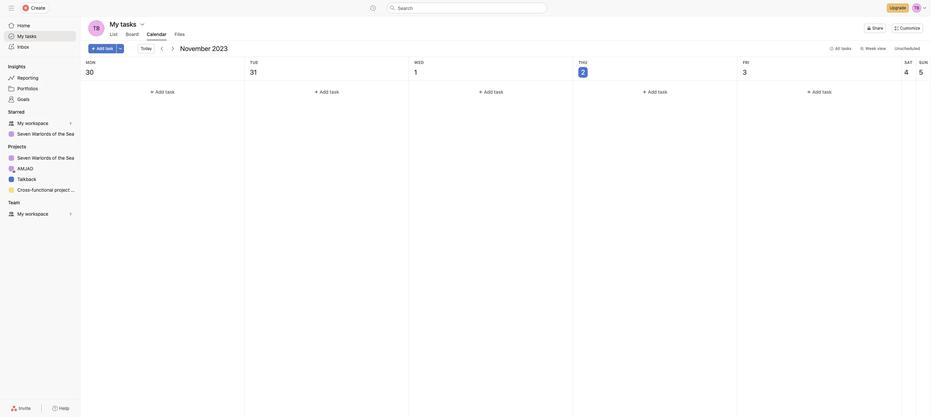 Task type: vqa. For each thing, say whether or not it's contained in the screenshot.


Task type: locate. For each thing, give the bounding box(es) containing it.
projects element
[[0, 141, 80, 197]]

calendar link
[[147, 31, 167, 40]]

0 vertical spatial my
[[17, 33, 24, 39]]

files link
[[175, 31, 185, 40]]

workspace for see details, my workspace icon inside the teams element
[[25, 211, 48, 217]]

1 my from the top
[[17, 33, 24, 39]]

1 vertical spatial my workspace
[[17, 211, 48, 217]]

my down starred
[[17, 120, 24, 126]]

sun 5
[[919, 60, 928, 76]]

1 vertical spatial seven warlords of the sea
[[17, 155, 74, 161]]

0 vertical spatial seven
[[17, 131, 31, 137]]

1 see details, my workspace image from the top
[[69, 121, 73, 125]]

0 vertical spatial tasks
[[25, 33, 36, 39]]

2 warlords from the top
[[32, 155, 51, 161]]

upgrade button
[[887, 3, 909, 13]]

seven warlords of the sea link up projects
[[4, 129, 76, 139]]

the inside projects element
[[58, 155, 65, 161]]

projects
[[8, 144, 26, 149]]

1 vertical spatial warlords
[[32, 155, 51, 161]]

help button
[[48, 403, 74, 415]]

tasks
[[25, 33, 36, 39], [842, 46, 852, 51]]

tasks down home
[[25, 33, 36, 39]]

0 vertical spatial warlords
[[32, 131, 51, 137]]

customize
[[901, 26, 920, 31]]

tasks for my tasks
[[25, 33, 36, 39]]

tasks inside dropdown button
[[842, 46, 852, 51]]

workspace
[[25, 120, 48, 126], [25, 211, 48, 217]]

add task
[[97, 46, 113, 51], [155, 89, 175, 95], [320, 89, 339, 95], [484, 89, 503, 95], [648, 89, 668, 95], [813, 89, 832, 95]]

my workspace down starred
[[17, 120, 48, 126]]

seven warlords of the sea inside projects element
[[17, 155, 74, 161]]

thu 2
[[579, 60, 588, 76]]

workspace inside teams element
[[25, 211, 48, 217]]

1 vertical spatial seven
[[17, 155, 31, 161]]

seven warlords of the sea link
[[4, 129, 76, 139], [4, 153, 76, 163]]

seven
[[17, 131, 31, 137], [17, 155, 31, 161]]

of
[[52, 131, 57, 137], [52, 155, 57, 161]]

1 vertical spatial workspace
[[25, 211, 48, 217]]

seven warlords of the sea up projects
[[17, 131, 74, 137]]

unscheduled button
[[892, 44, 923, 53]]

november 2023
[[180, 45, 228, 52]]

my down team
[[17, 211, 24, 217]]

0 vertical spatial sea
[[66, 131, 74, 137]]

task
[[105, 46, 113, 51], [165, 89, 175, 95], [330, 89, 339, 95], [494, 89, 503, 95], [658, 89, 668, 95], [823, 89, 832, 95]]

1 vertical spatial my
[[17, 120, 24, 126]]

all tasks
[[836, 46, 852, 51]]

seven inside starred element
[[17, 131, 31, 137]]

mon 30
[[86, 60, 96, 76]]

amjad
[[17, 166, 33, 171]]

workspace down goals link
[[25, 120, 48, 126]]

2 of from the top
[[52, 155, 57, 161]]

0 horizontal spatial tasks
[[25, 33, 36, 39]]

2
[[581, 68, 585, 76]]

sea inside starred element
[[66, 131, 74, 137]]

add task button
[[88, 44, 116, 53], [83, 86, 242, 98], [247, 86, 406, 98], [412, 86, 570, 98], [576, 86, 735, 98], [740, 86, 899, 98]]

seven warlords of the sea
[[17, 131, 74, 137], [17, 155, 74, 161]]

2 vertical spatial my
[[17, 211, 24, 217]]

home
[[17, 23, 30, 28]]

my tasks link
[[4, 31, 76, 42]]

0 vertical spatial seven warlords of the sea link
[[4, 129, 76, 139]]

1 of from the top
[[52, 131, 57, 137]]

sun
[[919, 60, 928, 65]]

1 seven warlords of the sea link from the top
[[4, 129, 76, 139]]

my inside starred element
[[17, 120, 24, 126]]

workspace inside starred element
[[25, 120, 48, 126]]

see details, my workspace image inside starred element
[[69, 121, 73, 125]]

2023
[[212, 45, 228, 52]]

2 the from the top
[[58, 155, 65, 161]]

my workspace
[[17, 120, 48, 126], [17, 211, 48, 217]]

0 vertical spatial my workspace link
[[4, 118, 76, 129]]

portfolios link
[[4, 83, 76, 94]]

next week image
[[170, 46, 176, 51]]

1 my workspace link from the top
[[4, 118, 76, 129]]

seven for seven warlords of the sea link within starred element
[[17, 131, 31, 137]]

my workspace down team
[[17, 211, 48, 217]]

1 seven warlords of the sea from the top
[[17, 131, 74, 137]]

1 workspace from the top
[[25, 120, 48, 126]]

2 seven warlords of the sea from the top
[[17, 155, 74, 161]]

my inside teams element
[[17, 211, 24, 217]]

tasks right all
[[842, 46, 852, 51]]

invite button
[[6, 403, 35, 415]]

wed 1
[[414, 60, 424, 76]]

sea
[[66, 131, 74, 137], [66, 155, 74, 161]]

0 vertical spatial seven warlords of the sea
[[17, 131, 74, 137]]

0 vertical spatial see details, my workspace image
[[69, 121, 73, 125]]

2 sea from the top
[[66, 155, 74, 161]]

all
[[836, 46, 840, 51]]

3 my from the top
[[17, 211, 24, 217]]

2 seven warlords of the sea link from the top
[[4, 153, 76, 163]]

list link
[[110, 31, 118, 40]]

1 the from the top
[[58, 131, 65, 137]]

2 see details, my workspace image from the top
[[69, 212, 73, 216]]

my up "inbox"
[[17, 33, 24, 39]]

1 my workspace from the top
[[17, 120, 48, 126]]

1 vertical spatial tasks
[[842, 46, 852, 51]]

help
[[59, 406, 69, 411]]

fri 3
[[743, 60, 750, 76]]

2 workspace from the top
[[25, 211, 48, 217]]

0 vertical spatial of
[[52, 131, 57, 137]]

1 vertical spatial seven warlords of the sea link
[[4, 153, 76, 163]]

1 vertical spatial of
[[52, 155, 57, 161]]

1
[[414, 68, 417, 76]]

the
[[58, 131, 65, 137], [58, 155, 65, 161]]

2 my workspace from the top
[[17, 211, 48, 217]]

1 vertical spatial sea
[[66, 155, 74, 161]]

seven warlords of the sea up amjad link
[[17, 155, 74, 161]]

1 vertical spatial see details, my workspace image
[[69, 212, 73, 216]]

1 horizontal spatial tasks
[[842, 46, 852, 51]]

global element
[[0, 16, 80, 56]]

amjad link
[[4, 163, 76, 174]]

1 vertical spatial the
[[58, 155, 65, 161]]

week
[[866, 46, 877, 51]]

add
[[97, 46, 104, 51], [155, 89, 164, 95], [320, 89, 329, 95], [484, 89, 493, 95], [648, 89, 657, 95], [813, 89, 822, 95]]

seven warlords of the sea inside starred element
[[17, 131, 74, 137]]

my inside global element
[[17, 33, 24, 39]]

hide sidebar image
[[9, 5, 14, 11]]

1 seven from the top
[[17, 131, 31, 137]]

1 vertical spatial my workspace link
[[4, 209, 76, 219]]

see details, my workspace image for second my workspace link from the bottom
[[69, 121, 73, 125]]

seven up amjad
[[17, 155, 31, 161]]

today
[[141, 46, 152, 51]]

week view button
[[858, 44, 889, 53]]

my workspace link
[[4, 118, 76, 129], [4, 209, 76, 219]]

2 my from the top
[[17, 120, 24, 126]]

talkback
[[17, 176, 36, 182]]

tasks inside global element
[[25, 33, 36, 39]]

see details, my workspace image
[[69, 121, 73, 125], [69, 212, 73, 216]]

my workspace link down cross-functional project plan link
[[4, 209, 76, 219]]

tb button
[[88, 20, 104, 36]]

2 my workspace link from the top
[[4, 209, 76, 219]]

seven inside projects element
[[17, 155, 31, 161]]

my
[[17, 33, 24, 39], [17, 120, 24, 126], [17, 211, 24, 217]]

1 sea from the top
[[66, 131, 74, 137]]

0 vertical spatial workspace
[[25, 120, 48, 126]]

seven warlords of the sea for 1st seven warlords of the sea link from the bottom
[[17, 155, 74, 161]]

seven warlords of the sea link up amjad
[[4, 153, 76, 163]]

seven up projects
[[17, 131, 31, 137]]

see details, my workspace image inside teams element
[[69, 212, 73, 216]]

1 warlords from the top
[[32, 131, 51, 137]]

board link
[[126, 31, 139, 40]]

2 seven from the top
[[17, 155, 31, 161]]

workspace down cross-functional project plan link
[[25, 211, 48, 217]]

insights element
[[0, 61, 80, 106]]

insights
[[8, 64, 25, 69]]

plan
[[71, 187, 80, 193]]

my workspace link down goals link
[[4, 118, 76, 129]]

0 vertical spatial my workspace
[[17, 120, 48, 126]]

my tasks
[[17, 33, 36, 39]]

cross-functional project plan link
[[4, 185, 80, 195]]

warlords
[[32, 131, 51, 137], [32, 155, 51, 161]]

talkback link
[[4, 174, 76, 185]]

functional
[[32, 187, 53, 193]]

0 vertical spatial the
[[58, 131, 65, 137]]



Task type: describe. For each thing, give the bounding box(es) containing it.
view
[[878, 46, 886, 51]]

week view
[[866, 46, 886, 51]]

calendar
[[147, 31, 167, 37]]

customize button
[[892, 24, 923, 33]]

teams element
[[0, 197, 80, 221]]

30
[[86, 68, 94, 76]]

create
[[31, 5, 45, 11]]

starred
[[8, 109, 24, 115]]

see details, my workspace image for my workspace link inside the teams element
[[69, 212, 73, 216]]

wed
[[414, 60, 424, 65]]

show options image
[[140, 22, 145, 27]]

list
[[110, 31, 118, 37]]

previous week image
[[160, 46, 165, 51]]

team button
[[0, 199, 20, 206]]

sea inside projects element
[[66, 155, 74, 161]]

team
[[8, 200, 20, 205]]

project
[[54, 187, 70, 193]]

all tasks button
[[827, 44, 855, 53]]

5
[[919, 68, 923, 76]]

my tasks
[[110, 20, 136, 28]]

tue 31
[[250, 60, 258, 76]]

seven warlords of the sea for seven warlords of the sea link within starred element
[[17, 131, 74, 137]]

seven warlords of the sea link inside starred element
[[4, 129, 76, 139]]

insights button
[[0, 63, 25, 70]]

reporting link
[[4, 73, 76, 83]]

files
[[175, 31, 185, 37]]

of inside projects element
[[52, 155, 57, 161]]

31
[[250, 68, 257, 76]]

share
[[873, 26, 884, 31]]

share button
[[864, 24, 887, 33]]

3
[[743, 68, 747, 76]]

Search tasks, projects, and more text field
[[387, 3, 547, 13]]

my workspace link inside teams element
[[4, 209, 76, 219]]

portfolios
[[17, 86, 38, 91]]

the inside starred element
[[58, 131, 65, 137]]

workspace for see details, my workspace icon in starred element
[[25, 120, 48, 126]]

seven for 1st seven warlords of the sea link from the bottom
[[17, 155, 31, 161]]

home link
[[4, 20, 76, 31]]

sat 4
[[905, 60, 913, 76]]

projects button
[[0, 143, 26, 150]]

thu
[[579, 60, 588, 65]]

tue
[[250, 60, 258, 65]]

inbox link
[[4, 42, 76, 52]]

4
[[905, 68, 909, 76]]

goals link
[[4, 94, 76, 105]]

today button
[[138, 44, 155, 53]]

upgrade
[[890, 5, 906, 10]]

starred button
[[0, 109, 24, 115]]

invite
[[19, 406, 31, 411]]

sat
[[905, 60, 913, 65]]

goals
[[17, 96, 30, 102]]

cross-
[[17, 187, 32, 193]]

board
[[126, 31, 139, 37]]

unscheduled
[[895, 46, 920, 51]]

fri
[[743, 60, 750, 65]]

warlords inside projects element
[[32, 155, 51, 161]]

my workspace inside teams element
[[17, 211, 48, 217]]

inbox
[[17, 44, 29, 50]]

my workspace inside starred element
[[17, 120, 48, 126]]

tasks for all tasks
[[842, 46, 852, 51]]

cross-functional project plan
[[17, 187, 80, 193]]

reporting
[[17, 75, 38, 81]]

more actions image
[[118, 47, 122, 51]]

mon
[[86, 60, 96, 65]]

starred element
[[0, 106, 80, 141]]

tb
[[93, 25, 100, 31]]

november
[[180, 45, 211, 52]]

warlords inside starred element
[[32, 131, 51, 137]]

of inside starred element
[[52, 131, 57, 137]]

history image
[[370, 5, 376, 11]]

create button
[[20, 3, 50, 13]]



